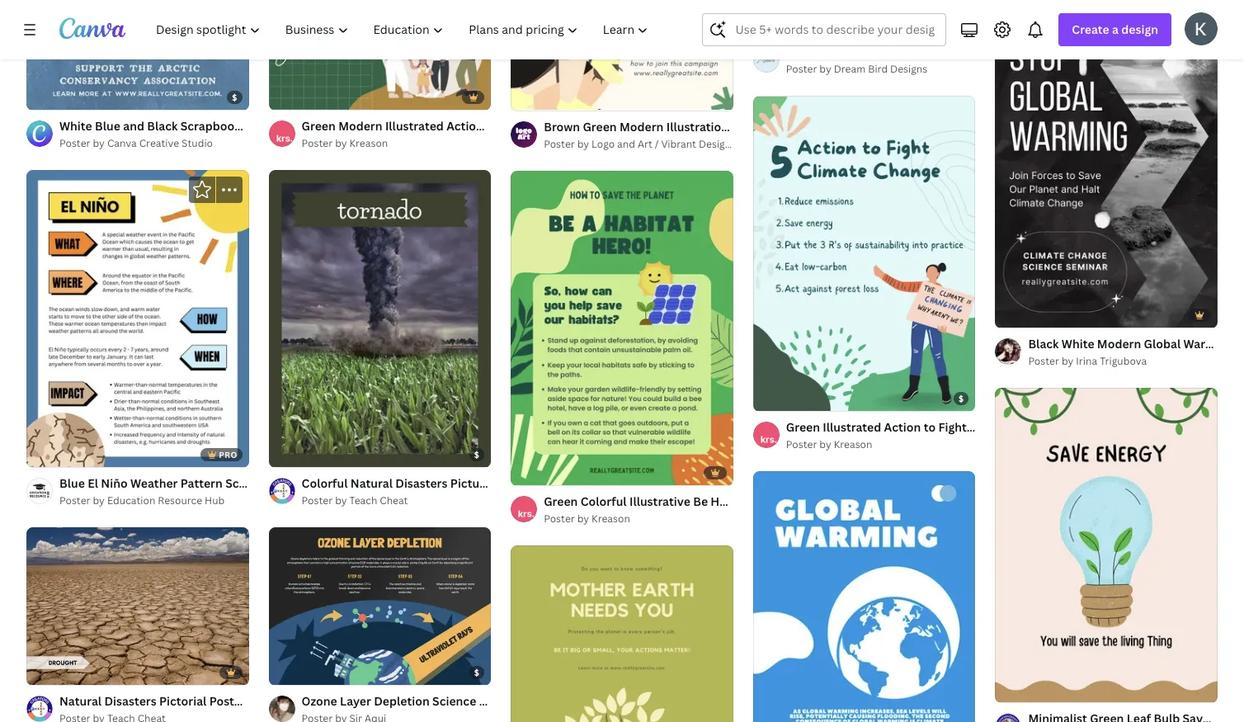 Task type: locate. For each thing, give the bounding box(es) containing it.
kreason inside green modern illustrated action on climate crisis poster poster by kreason
[[350, 136, 388, 150]]

black
[[147, 118, 178, 134], [1029, 336, 1059, 352]]

1 vertical spatial of
[[45, 666, 57, 678]]

modern for brown green modern illustration climate change poster
[[620, 118, 664, 134]]

white up poster by canva creative studio link
[[59, 118, 92, 134]]

change inside green illustrated action to fight climate change poster poster by kreason
[[1016, 419, 1058, 435]]

resources
[[734, 137, 783, 151]]

by inside black white modern global warming cl poster by irina trigubova
[[1062, 354, 1074, 368]]

natural
[[351, 475, 393, 491], [59, 693, 102, 709]]

0 vertical spatial of
[[288, 448, 300, 460]]

kreason inside green illustrated action to fight climate change poster poster by kreason
[[834, 437, 873, 451]]

reduce your carbon footprint educational poster green white illustrated style image
[[753, 0, 976, 36]]

1 horizontal spatial and
[[617, 137, 635, 151]]

0 vertical spatial white
[[59, 118, 92, 134]]

poster by education resource hub link
[[59, 493, 249, 509]]

black white modern global warming cl poster by irina trigubova
[[1029, 336, 1245, 368]]

1 horizontal spatial blue
[[95, 118, 120, 134]]

2 horizontal spatial green
[[786, 419, 820, 435]]

and inside brown green modern illustration climate change poster poster by logo and art / vibrant design resources
[[617, 137, 635, 151]]

1 vertical spatial black
[[1029, 336, 1059, 352]]

disasters left pictorial
[[104, 693, 157, 709]]

white
[[59, 118, 92, 134], [1062, 336, 1095, 352]]

create
[[1072, 21, 1110, 37]]

0 horizontal spatial of
[[45, 666, 57, 678]]

1 horizontal spatial posters
[[494, 475, 536, 491]]

art
[[638, 137, 653, 151]]

0 horizontal spatial white
[[59, 118, 92, 134]]

modern
[[338, 118, 383, 134], [620, 118, 664, 134], [1098, 336, 1142, 352]]

climate for green modern illustrated action on climate crisis poster
[[504, 118, 547, 134]]

by inside green illustrated action to fight climate change poster poster by kreason
[[820, 437, 832, 451]]

green tree environmental protection poster image
[[511, 546, 734, 722]]

modern inside brown green modern illustration climate change poster poster by logo and art / vibrant design resources
[[620, 118, 664, 134]]

/
[[655, 137, 659, 151]]

and
[[123, 118, 144, 134], [617, 137, 635, 151]]

action
[[447, 118, 484, 134], [884, 419, 921, 435]]

by inside green modern illustrated action on climate crisis poster poster by kreason
[[335, 136, 347, 150]]

of left 18
[[45, 666, 57, 678]]

blue left el
[[59, 475, 85, 491]]

posters right picture
[[494, 475, 536, 491]]

1 horizontal spatial green
[[583, 118, 617, 134]]

designs
[[891, 62, 928, 76]]

1 horizontal spatial kreason
[[592, 512, 630, 526]]

0 vertical spatial 1
[[280, 448, 285, 460]]

irina
[[1076, 354, 1098, 368]]

illustrated left to
[[823, 419, 882, 435]]

2 vertical spatial kreason
[[592, 512, 630, 526]]

fight
[[939, 419, 967, 435]]

green modern illustrated action on climate crisis poster link
[[302, 117, 620, 136]]

modern up art
[[620, 118, 664, 134]]

1 left 16
[[280, 448, 285, 460]]

global
[[1144, 336, 1181, 352]]

natural inside the colorful natural disasters picture posters poster by teach cheat
[[351, 475, 393, 491]]

poster
[[786, 62, 817, 76], [335, 118, 371, 134], [584, 118, 620, 134], [823, 118, 859, 134], [59, 136, 90, 150], [302, 136, 333, 150], [544, 137, 575, 151], [1029, 354, 1060, 368], [1061, 419, 1098, 435], [786, 437, 817, 451], [272, 475, 309, 491], [59, 493, 90, 507], [302, 493, 333, 507], [544, 512, 575, 526]]

0 horizontal spatial 1
[[38, 666, 43, 678]]

0 horizontal spatial black
[[147, 118, 178, 134]]

blue inside blue el niño weather pattern science poster poster by education resource hub
[[59, 475, 85, 491]]

0 horizontal spatial illustrated
[[385, 118, 444, 134]]

modern inside black white modern global warming cl poster by irina trigubova
[[1098, 336, 1142, 352]]

poster inside black white modern global warming cl poster by irina trigubova
[[1029, 354, 1060, 368]]

climate
[[243, 118, 287, 134], [504, 118, 547, 134], [732, 118, 775, 134], [970, 419, 1013, 435]]

1 vertical spatial natural
[[59, 693, 102, 709]]

1 vertical spatial illustrated
[[823, 419, 882, 435]]

change for green illustrated action to fight climate change poster
[[1016, 419, 1058, 435]]

green
[[302, 118, 336, 134], [583, 118, 617, 134], [786, 419, 820, 435]]

posters
[[494, 475, 536, 491], [209, 693, 252, 709]]

1 horizontal spatial action
[[884, 419, 921, 435]]

1 vertical spatial 1
[[38, 666, 43, 678]]

blue el niño weather pattern science poster poster by education resource hub
[[59, 475, 309, 507]]

1 inside 1 of 18 link
[[38, 666, 43, 678]]

Search search field
[[736, 14, 936, 45]]

a
[[1113, 21, 1119, 37]]

to
[[924, 419, 936, 435]]

studio
[[182, 136, 213, 150]]

kreason
[[350, 136, 388, 150], [834, 437, 873, 451], [592, 512, 630, 526]]

0 vertical spatial kreason
[[350, 136, 388, 150]]

1 horizontal spatial poster by kreason link
[[544, 511, 734, 527]]

0 horizontal spatial poster by kreason link
[[302, 136, 491, 152]]

of for natural disasters pictorial posters
[[45, 666, 57, 678]]

1 horizontal spatial change
[[778, 118, 820, 134]]

1
[[280, 448, 285, 460], [38, 666, 43, 678]]

pictorial
[[159, 693, 207, 709]]

green inside green modern illustrated action on climate crisis poster poster by kreason
[[302, 118, 336, 134]]

change
[[290, 118, 332, 134], [778, 118, 820, 134], [1016, 419, 1058, 435]]

0 horizontal spatial modern
[[338, 118, 383, 134]]

ozone layer depletion science poster in blue yellow grey illustrative style image
[[269, 527, 491, 685]]

0 vertical spatial posters
[[494, 475, 536, 491]]

1 vertical spatial white
[[1062, 336, 1095, 352]]

1 horizontal spatial 1
[[280, 448, 285, 460]]

by inside brown green modern illustration climate change poster poster by logo and art / vibrant design resources
[[578, 137, 589, 151]]

change inside brown green modern illustration climate change poster poster by logo and art / vibrant design resources
[[778, 118, 820, 134]]

0 vertical spatial poster by kreason link
[[302, 136, 491, 152]]

1 horizontal spatial illustrated
[[823, 419, 882, 435]]

bird
[[868, 62, 888, 76]]

$
[[232, 92, 238, 103], [959, 393, 965, 404], [474, 449, 480, 460], [474, 667, 480, 679]]

green inside green illustrated action to fight climate change poster poster by kreason
[[786, 419, 820, 435]]

posters right pictorial
[[209, 693, 252, 709]]

green illustrated action to fight climate change poster link
[[786, 418, 1098, 436]]

$ for fight
[[959, 393, 965, 404]]

by
[[820, 62, 832, 76], [93, 136, 105, 150], [335, 136, 347, 150], [578, 137, 589, 151], [1062, 354, 1074, 368], [820, 437, 832, 451], [93, 493, 105, 507], [335, 493, 347, 507], [578, 512, 589, 526]]

2 horizontal spatial kreason
[[834, 437, 873, 451]]

1 horizontal spatial natural
[[351, 475, 393, 491]]

0 horizontal spatial change
[[290, 118, 332, 134]]

action left to
[[884, 419, 921, 435]]

illustrated inside green modern illustrated action on climate crisis poster poster by kreason
[[385, 118, 444, 134]]

climate inside white blue and black scrapbook climate change poster poster by canva creative studio
[[243, 118, 287, 134]]

poster by dream bird designs link
[[786, 61, 976, 78]]

disasters
[[396, 475, 448, 491], [104, 693, 157, 709]]

1 left 18
[[38, 666, 43, 678]]

climate up "resources"
[[732, 118, 775, 134]]

0 horizontal spatial green
[[302, 118, 336, 134]]

modern up trigubova
[[1098, 336, 1142, 352]]

modern down green modern illustrated action on climate crisis poster image
[[338, 118, 383, 134]]

0 vertical spatial and
[[123, 118, 144, 134]]

of inside the 1 of 16 link
[[288, 448, 300, 460]]

green illustrated action to fight climate change poster poster by kreason
[[786, 419, 1098, 451]]

change for white blue and black scrapbook climate change poster
[[290, 118, 332, 134]]

brown green modern illustration climate change poster image
[[511, 0, 734, 110]]

natural down 18
[[59, 693, 102, 709]]

poster by teach cheat link
[[302, 493, 491, 509]]

natural disasters pictorial posters link
[[59, 693, 252, 711]]

illustrated left on
[[385, 118, 444, 134]]

poster by kreason link
[[302, 136, 491, 152], [786, 436, 976, 453], [544, 511, 734, 527]]

1 vertical spatial poster by kreason link
[[786, 436, 976, 453]]

1 of 18 link
[[26, 527, 249, 685]]

black up poster by irina trigubova link on the right of the page
[[1029, 336, 1059, 352]]

action left on
[[447, 118, 484, 134]]

white inside white blue and black scrapbook climate change poster poster by canva creative studio
[[59, 118, 92, 134]]

natural up teach
[[351, 475, 393, 491]]

change inside white blue and black scrapbook climate change poster poster by canva creative studio
[[290, 118, 332, 134]]

2 vertical spatial poster by kreason link
[[544, 511, 734, 527]]

climate right on
[[504, 118, 547, 134]]

0 vertical spatial black
[[147, 118, 178, 134]]

action inside green illustrated action to fight climate change poster poster by kreason
[[884, 419, 921, 435]]

2 horizontal spatial poster by kreason link
[[786, 436, 976, 453]]

1 of 16
[[280, 448, 313, 460]]

1 horizontal spatial of
[[288, 448, 300, 460]]

blue el niño weather pattern science poster image
[[26, 170, 249, 467]]

1 vertical spatial and
[[617, 137, 635, 151]]

black white modern global warming cl link
[[1029, 335, 1245, 353]]

education
[[107, 493, 156, 507]]

trigubova
[[1100, 354, 1147, 368]]

of left 16
[[288, 448, 300, 460]]

illustrated
[[385, 118, 444, 134], [823, 419, 882, 435]]

1 horizontal spatial modern
[[620, 118, 664, 134]]

weather
[[130, 475, 178, 491]]

None search field
[[703, 13, 947, 46]]

and up canva
[[123, 118, 144, 134]]

2 horizontal spatial change
[[1016, 419, 1058, 435]]

climate inside green illustrated action to fight climate change poster poster by kreason
[[970, 419, 1013, 435]]

minimalist green leaf bulb save energy poster image
[[996, 388, 1218, 703]]

0 horizontal spatial natural
[[59, 693, 102, 709]]

0 vertical spatial action
[[447, 118, 484, 134]]

1 horizontal spatial disasters
[[396, 475, 448, 491]]

cheat
[[380, 493, 408, 507]]

1 vertical spatial action
[[884, 419, 921, 435]]

2 horizontal spatial modern
[[1098, 336, 1142, 352]]

brown green modern illustration climate change poster poster by logo and art / vibrant design resources
[[544, 118, 859, 151]]

white up irina
[[1062, 336, 1095, 352]]

create a design
[[1072, 21, 1159, 37]]

0 horizontal spatial and
[[123, 118, 144, 134]]

0 vertical spatial disasters
[[396, 475, 448, 491]]

black up creative
[[147, 118, 178, 134]]

green illustrated action to fight climate change poster image
[[753, 96, 976, 411]]

1 vertical spatial kreason
[[834, 437, 873, 451]]

0 horizontal spatial action
[[447, 118, 484, 134]]

kreason for illustrated
[[834, 437, 873, 451]]

of
[[288, 448, 300, 460], [45, 666, 57, 678]]

0 horizontal spatial disasters
[[104, 693, 157, 709]]

1 vertical spatial blue
[[59, 475, 85, 491]]

green for green modern illustrated action on climate crisis poster
[[302, 118, 336, 134]]

blue up canva
[[95, 118, 120, 134]]

white blue and black scrapbook climate change poster link
[[59, 117, 371, 136]]

by inside the colorful natural disasters picture posters poster by teach cheat
[[335, 493, 347, 507]]

brown green modern illustration climate change poster link
[[544, 118, 859, 136]]

of inside 1 of 18 link
[[45, 666, 57, 678]]

blue
[[95, 118, 120, 134], [59, 475, 85, 491]]

disasters inside the colorful natural disasters picture posters poster by teach cheat
[[396, 475, 448, 491]]

1 horizontal spatial black
[[1029, 336, 1059, 352]]

climate inside green modern illustrated action on climate crisis poster poster by kreason
[[504, 118, 547, 134]]

blue el niño weather pattern science poster link
[[59, 474, 309, 493]]

scrapbook
[[180, 118, 241, 134]]

logo
[[592, 137, 615, 151]]

0 vertical spatial blue
[[95, 118, 120, 134]]

1 horizontal spatial white
[[1062, 336, 1095, 352]]

design
[[1122, 21, 1159, 37]]

global warming poster image
[[753, 471, 976, 722]]

$ for scrapbook
[[232, 92, 238, 103]]

by inside white blue and black scrapbook climate change poster poster by canva creative studio
[[93, 136, 105, 150]]

0 vertical spatial illustrated
[[385, 118, 444, 134]]

climate right fight
[[970, 419, 1013, 435]]

0 horizontal spatial blue
[[59, 475, 85, 491]]

0 vertical spatial natural
[[351, 475, 393, 491]]

and left art
[[617, 137, 635, 151]]

0 horizontal spatial posters
[[209, 693, 252, 709]]

natural disasters pictorial posters
[[59, 693, 252, 709]]

disasters up poster by teach cheat link
[[396, 475, 448, 491]]

0 horizontal spatial kreason
[[350, 136, 388, 150]]

climate right scrapbook
[[243, 118, 287, 134]]

kendall parks image
[[1185, 12, 1218, 45]]



Task type: vqa. For each thing, say whether or not it's contained in the screenshot.
Green Blobs Basic Simple Presentation group
no



Task type: describe. For each thing, give the bounding box(es) containing it.
poster by dream bird designs
[[786, 62, 928, 76]]

design
[[699, 137, 731, 151]]

of for colorful natural disasters picture posters
[[288, 448, 300, 460]]

crisis
[[550, 118, 581, 134]]

black white modern global warming climate change poster image
[[996, 13, 1218, 327]]

posters inside the colorful natural disasters picture posters poster by teach cheat
[[494, 475, 536, 491]]

1 for natural disasters pictorial posters
[[38, 666, 43, 678]]

1 of 16 link
[[269, 170, 491, 467]]

climate for white blue and black scrapbook climate change poster
[[243, 118, 287, 134]]

green for green illustrated action to fight climate change poster
[[786, 419, 820, 435]]

green modern illustrated action on climate crisis poster image
[[269, 0, 491, 110]]

on
[[486, 118, 501, 134]]

$ for posters
[[474, 449, 480, 460]]

1 for colorful natural disasters picture posters
[[280, 448, 285, 460]]

teach
[[350, 493, 377, 507]]

kreason for modern
[[350, 136, 388, 150]]

poster by irina trigubova link
[[1029, 353, 1218, 370]]

16
[[302, 448, 313, 460]]

top level navigation element
[[145, 13, 663, 46]]

niño
[[101, 475, 128, 491]]

create a design button
[[1059, 13, 1172, 46]]

colorful natural disasters picture posters image
[[269, 170, 491, 467]]

blue inside white blue and black scrapbook climate change poster poster by canva creative studio
[[95, 118, 120, 134]]

resource
[[158, 493, 202, 507]]

hub
[[205, 493, 225, 507]]

picture
[[450, 475, 491, 491]]

green modern illustrated action on climate crisis poster poster by kreason
[[302, 118, 620, 150]]

poster by kreason link for illustrated
[[302, 136, 491, 152]]

natural inside natural disasters pictorial posters link
[[59, 693, 102, 709]]

poster by kreason link for action
[[786, 436, 976, 453]]

1 vertical spatial posters
[[209, 693, 252, 709]]

green inside brown green modern illustration climate change poster poster by logo and art / vibrant design resources
[[583, 118, 617, 134]]

green colorful illustrative be habitat hero how to save planet poster image
[[511, 171, 734, 485]]

1 of 18
[[38, 666, 70, 678]]

18
[[60, 666, 70, 678]]

colorful natural disasters picture posters poster by teach cheat
[[302, 475, 536, 507]]

science
[[225, 475, 269, 491]]

black inside black white modern global warming cl poster by irina trigubova
[[1029, 336, 1059, 352]]

pro
[[219, 449, 238, 460]]

dream
[[834, 62, 866, 76]]

black inside white blue and black scrapbook climate change poster poster by canva creative studio
[[147, 118, 178, 134]]

illustrated inside green illustrated action to fight climate change poster poster by kreason
[[823, 419, 882, 435]]

brown
[[544, 118, 580, 134]]

modern for black white modern global warming cl
[[1098, 336, 1142, 352]]

poster by logo and art / vibrant design resources link
[[544, 136, 783, 152]]

action inside green modern illustrated action on climate crisis poster poster by kreason
[[447, 118, 484, 134]]

colorful natural disasters picture posters link
[[302, 474, 536, 493]]

white blue and black scrapbook climate change poster poster by canva creative studio
[[59, 118, 371, 150]]

poster by canva creative studio link
[[59, 136, 249, 152]]

climate for green illustrated action to fight climate change poster
[[970, 419, 1013, 435]]

poster by kreason
[[544, 512, 630, 526]]

1 vertical spatial disasters
[[104, 693, 157, 709]]

white blue and black scrapbook climate change poster image
[[26, 0, 249, 110]]

natural disasters pictorial posters image
[[26, 527, 249, 685]]

el
[[88, 475, 98, 491]]

modern inside green modern illustrated action on climate crisis poster poster by kreason
[[338, 118, 383, 134]]

climate inside brown green modern illustration climate change poster poster by logo and art / vibrant design resources
[[732, 118, 775, 134]]

vibrant
[[661, 137, 697, 151]]

pattern
[[181, 475, 223, 491]]

canva
[[107, 136, 137, 150]]

cl
[[1236, 336, 1245, 352]]

by inside blue el niño weather pattern science poster poster by education resource hub
[[93, 493, 105, 507]]

and inside white blue and black scrapbook climate change poster poster by canva creative studio
[[123, 118, 144, 134]]

creative
[[139, 136, 179, 150]]

warming
[[1184, 336, 1234, 352]]

illustration
[[667, 118, 729, 134]]

white inside black white modern global warming cl poster by irina trigubova
[[1062, 336, 1095, 352]]

colorful
[[302, 475, 348, 491]]

poster inside the colorful natural disasters picture posters poster by teach cheat
[[302, 493, 333, 507]]



